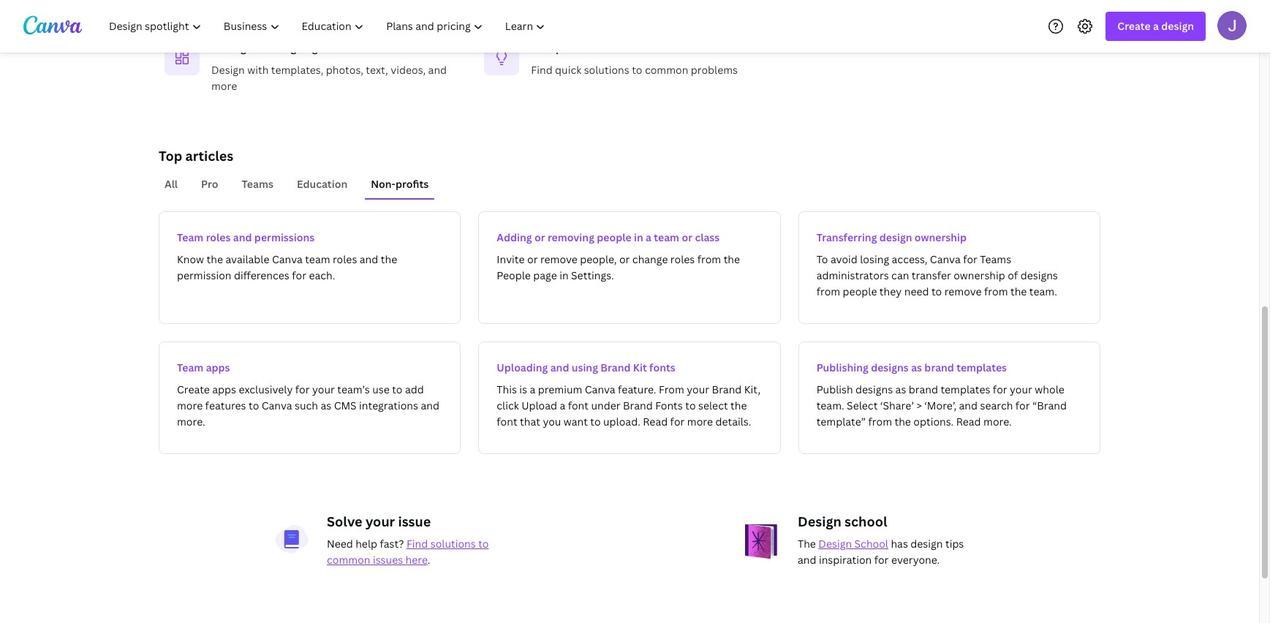 Task type: vqa. For each thing, say whether or not it's contained in the screenshot.
Pro
yes



Task type: describe. For each thing, give the bounding box(es) containing it.
has design tips and inspiration for everyone.
[[798, 537, 964, 567]]

pro button
[[195, 170, 224, 198]]

team's
[[337, 382, 370, 396]]

a inside dropdown button
[[1153, 19, 1159, 33]]

pro
[[201, 177, 218, 191]]

designing
[[270, 41, 318, 55]]

to inside find solutions to common issues here
[[478, 537, 489, 551]]

exclusively
[[239, 382, 293, 396]]

apps for team
[[206, 361, 230, 374]]

and inside know the available canva team roles and the permission differences for each.
[[360, 252, 378, 266]]

team. inside 'publish designs as brand templates for your whole team. select 'share' > 'more', and search for "brand template" from the options. read more.'
[[817, 399, 844, 412]]

for inside this is a premium canva feature. from your brand kit, click upload a font under brand fonts to select the font that you want to upload. read for more details.
[[670, 415, 685, 429]]

tips
[[945, 537, 964, 551]]

publish designs as brand templates for your whole team. select 'share' > 'more', and search for "brand template" from the options. read more.
[[817, 382, 1067, 429]]

education
[[297, 177, 347, 191]]

the design school
[[798, 537, 889, 551]]

know the available canva team roles and the permission differences for each.
[[177, 252, 397, 282]]

adding or removing people in a team or class
[[497, 230, 720, 244]]

design for design school
[[798, 513, 842, 530]]

top
[[159, 147, 182, 165]]

using
[[572, 361, 598, 374]]

more inside design with templates, photos, text, videos, and more
[[211, 79, 237, 93]]

that
[[520, 415, 540, 429]]

uploading
[[497, 361, 548, 374]]

brand for publishing
[[925, 361, 954, 374]]

design school link
[[819, 537, 889, 551]]

team inside know the available canva team roles and the permission differences for each.
[[305, 252, 330, 266]]

the
[[798, 537, 816, 551]]

templates,
[[271, 63, 323, 77]]

teams inside the to avoid losing access, canva for teams administrators can transfer ownership of designs from people they need to remove from the team.
[[980, 252, 1012, 266]]

publishing designs as brand templates
[[817, 361, 1007, 374]]

invite or remove people, or change roles from the people page in settings.
[[497, 252, 740, 282]]

1 vertical spatial brand
[[712, 382, 742, 396]]

non-profits button
[[365, 170, 435, 198]]

avoid
[[831, 252, 858, 266]]

people
[[497, 268, 531, 282]]

design school
[[798, 513, 887, 530]]

school
[[855, 537, 889, 551]]

need help fast?
[[327, 537, 407, 551]]

from inside invite or remove people, or change roles from the people page in settings.
[[697, 252, 721, 266]]

editing
[[211, 41, 246, 55]]

more inside create apps exclusively for your team's use to add more features to canva such as cms integrations and more.
[[177, 399, 203, 412]]

your inside this is a premium canva feature. from your brand kit, click upload a font under brand fonts to select the font that you want to upload. read for more details.
[[687, 382, 709, 396]]

integrations
[[359, 399, 418, 412]]

text,
[[366, 63, 388, 77]]

permissions
[[254, 230, 315, 244]]

of
[[1008, 268, 1018, 282]]

read inside this is a premium canva feature. from your brand kit, click upload a font under brand fonts to select the font that you want to upload. read for more details.
[[643, 415, 668, 429]]

.
[[428, 553, 430, 567]]

cms
[[334, 399, 357, 412]]

find for quick
[[531, 63, 553, 77]]

fonts
[[655, 399, 683, 412]]

problem
[[556, 41, 598, 55]]

to avoid losing access, canva for teams administrators can transfer ownership of designs from people they need to remove from the team.
[[817, 252, 1058, 298]]

or up page
[[527, 252, 538, 266]]

team for team roles and permissions
[[177, 230, 204, 244]]

problems
[[691, 63, 738, 77]]

select
[[698, 399, 728, 412]]

solutions inside find solutions to common issues here
[[430, 537, 476, 551]]

has
[[891, 537, 908, 551]]

roles inside invite or remove people, or change roles from the people page in settings.
[[670, 252, 695, 266]]

non-profits
[[371, 177, 429, 191]]

'more',
[[925, 399, 957, 412]]

solve your issue image
[[274, 524, 309, 554]]

0 vertical spatial ownership
[[915, 230, 967, 244]]

roles inside know the available canva team roles and the permission differences for each.
[[333, 252, 357, 266]]

articles
[[185, 147, 233, 165]]

'share'
[[880, 399, 914, 412]]

and inside create apps exclusively for your team's use to add more features to canva such as cms integrations and more.
[[421, 399, 439, 412]]

canva inside create apps exclusively for your team's use to add more features to canva such as cms integrations and more.
[[262, 399, 292, 412]]

need
[[904, 284, 929, 298]]

from
[[659, 382, 684, 396]]

common inside find solutions to common issues here
[[327, 553, 370, 567]]

from down the administrators
[[817, 284, 840, 298]]

features
[[205, 399, 246, 412]]

quick
[[555, 63, 582, 77]]

losing
[[860, 252, 889, 266]]

editing and designing
[[211, 41, 318, 55]]

0 vertical spatial solutions
[[584, 63, 629, 77]]

non-
[[371, 177, 396, 191]]

upload
[[522, 399, 557, 412]]

publishing
[[817, 361, 869, 374]]

brand for publish
[[909, 382, 938, 396]]

page
[[533, 268, 557, 282]]

template"
[[817, 415, 866, 429]]

everyone.
[[891, 553, 940, 567]]

and inside has design tips and inspiration for everyone.
[[798, 553, 816, 567]]

administrators
[[817, 268, 889, 282]]

fix a problem
[[531, 41, 598, 55]]

feature.
[[618, 382, 656, 396]]

issue
[[398, 513, 431, 530]]

team apps
[[177, 361, 230, 374]]

fonts
[[649, 361, 675, 374]]

for up search
[[993, 382, 1007, 396]]

designs inside the to avoid losing access, canva for teams administrators can transfer ownership of designs from people they need to remove from the team.
[[1021, 268, 1058, 282]]

publish
[[817, 382, 853, 396]]

designs for publish designs as brand templates for your whole team. select 'share' > 'more', and search for "brand template" from the options. read more.
[[856, 382, 893, 396]]

kit,
[[744, 382, 761, 396]]

apps for create
[[212, 382, 236, 396]]

all
[[165, 177, 178, 191]]

the inside the to avoid losing access, canva for teams administrators can transfer ownership of designs from people they need to remove from the team.
[[1011, 284, 1027, 298]]

as for publishing
[[911, 361, 922, 374]]

canva inside know the available canva team roles and the permission differences for each.
[[272, 252, 303, 266]]

your inside 'publish designs as brand templates for your whole team. select 'share' > 'more', and search for "brand template" from the options. read more.'
[[1010, 382, 1033, 396]]

access,
[[892, 252, 928, 266]]

0 horizontal spatial roles
[[206, 230, 231, 244]]

team roles and permissions
[[177, 230, 315, 244]]

add
[[405, 382, 424, 396]]

0 horizontal spatial font
[[497, 415, 517, 429]]

remove inside the to avoid losing access, canva for teams administrators can transfer ownership of designs from people they need to remove from the team.
[[945, 284, 982, 298]]

invite
[[497, 252, 525, 266]]

fix
[[531, 41, 545, 55]]

all button
[[159, 170, 184, 198]]

0 vertical spatial team
[[654, 230, 679, 244]]

uploading and using brand kit fonts
[[497, 361, 675, 374]]

upload.
[[603, 415, 641, 429]]



Task type: locate. For each thing, give the bounding box(es) containing it.
your inside create apps exclusively for your team's use to add more features to canva such as cms integrations and more.
[[312, 382, 335, 396]]

find up here
[[407, 537, 428, 551]]

more. inside 'publish designs as brand templates for your whole team. select 'share' > 'more', and search for "brand template" from the options. read more.'
[[984, 415, 1012, 429]]

canva inside the to avoid losing access, canva for teams administrators can transfer ownership of designs from people they need to remove from the team.
[[930, 252, 961, 266]]

1 vertical spatial ownership
[[954, 268, 1005, 282]]

need
[[327, 537, 353, 551]]

ownership left of
[[954, 268, 1005, 282]]

from down the "class"
[[697, 252, 721, 266]]

design for tips
[[911, 537, 943, 551]]

0 vertical spatial in
[[634, 230, 643, 244]]

1 vertical spatial design
[[798, 513, 842, 530]]

to
[[817, 252, 828, 266]]

for down fonts
[[670, 415, 685, 429]]

roles
[[206, 230, 231, 244], [333, 252, 357, 266], [670, 252, 695, 266]]

as for publish
[[896, 382, 906, 396]]

2 more. from the left
[[984, 415, 1012, 429]]

designs inside 'publish designs as brand templates for your whole team. select 'share' > 'more', and search for "brand template" from the options. read more.'
[[856, 382, 893, 396]]

2 vertical spatial designs
[[856, 382, 893, 396]]

brand
[[601, 361, 631, 374], [712, 382, 742, 396], [623, 399, 653, 412]]

for inside know the available canva team roles and the permission differences for each.
[[292, 268, 306, 282]]

0 vertical spatial people
[[597, 230, 632, 244]]

under
[[591, 399, 621, 412]]

for right access,
[[963, 252, 978, 266]]

canva up under
[[585, 382, 615, 396]]

such
[[295, 399, 318, 412]]

find inside find solutions to common issues here
[[407, 537, 428, 551]]

0 vertical spatial templates
[[957, 361, 1007, 374]]

0 horizontal spatial team
[[305, 252, 330, 266]]

as left the 'cms'
[[321, 399, 331, 412]]

2 team from the top
[[177, 361, 204, 374]]

font down click
[[497, 415, 517, 429]]

roles up available
[[206, 230, 231, 244]]

details.
[[716, 415, 751, 429]]

people down the administrators
[[843, 284, 877, 298]]

is
[[519, 382, 527, 396]]

templates
[[957, 361, 1007, 374], [941, 382, 991, 396]]

for inside create apps exclusively for your team's use to add more features to canva such as cms integrations and more.
[[295, 382, 310, 396]]

1 vertical spatial templates
[[941, 382, 991, 396]]

0 vertical spatial teams
[[242, 177, 273, 191]]

2 horizontal spatial roles
[[670, 252, 695, 266]]

templates up search
[[957, 361, 1007, 374]]

1 vertical spatial apps
[[212, 382, 236, 396]]

1 horizontal spatial create
[[1118, 19, 1151, 33]]

options.
[[914, 415, 954, 429]]

design up everyone. on the right of the page
[[911, 537, 943, 551]]

more down editing
[[211, 79, 237, 93]]

designs
[[1021, 268, 1058, 282], [871, 361, 909, 374], [856, 382, 893, 396]]

ownership up access,
[[915, 230, 967, 244]]

as up 'share' at the bottom right
[[896, 382, 906, 396]]

the inside invite or remove people, or change roles from the people page in settings.
[[724, 252, 740, 266]]

for right search
[[1016, 399, 1030, 412]]

jacob simon image
[[1218, 11, 1247, 40]]

design down editing
[[211, 63, 245, 77]]

design inside design with templates, photos, text, videos, and more
[[211, 63, 245, 77]]

design up access,
[[880, 230, 912, 244]]

change
[[632, 252, 668, 266]]

1 horizontal spatial more
[[211, 79, 237, 93]]

team up each.
[[305, 252, 330, 266]]

1 horizontal spatial solutions
[[584, 63, 629, 77]]

for left each.
[[292, 268, 306, 282]]

whole
[[1035, 382, 1065, 396]]

photos,
[[326, 63, 363, 77]]

designs right of
[[1021, 268, 1058, 282]]

0 horizontal spatial solutions
[[430, 537, 476, 551]]

your up such
[[312, 382, 335, 396]]

removing
[[548, 230, 595, 244]]

1 vertical spatial team.
[[817, 399, 844, 412]]

brand up "'more',"
[[925, 361, 954, 374]]

more down select
[[687, 415, 713, 429]]

find for solutions
[[407, 537, 428, 551]]

team for team apps
[[177, 361, 204, 374]]

solve your issue
[[327, 513, 431, 530]]

create
[[1118, 19, 1151, 33], [177, 382, 210, 396]]

canva up the 'transfer'
[[930, 252, 961, 266]]

0 horizontal spatial people
[[597, 230, 632, 244]]

as inside 'publish designs as brand templates for your whole team. select 'share' > 'more', and search for "brand template" from the options. read more.'
[[896, 382, 906, 396]]

design for design with templates, photos, text, videos, and more
[[211, 63, 245, 77]]

adding
[[497, 230, 532, 244]]

0 horizontal spatial team.
[[817, 399, 844, 412]]

1 horizontal spatial team
[[654, 230, 679, 244]]

create apps exclusively for your team's use to add more features to canva such as cms integrations and more.
[[177, 382, 439, 429]]

1 vertical spatial team
[[305, 252, 330, 266]]

apps inside create apps exclusively for your team's use to add more features to canva such as cms integrations and more.
[[212, 382, 236, 396]]

brand up select
[[712, 382, 742, 396]]

your left whole
[[1010, 382, 1033, 396]]

0 vertical spatial team
[[177, 230, 204, 244]]

create a design button
[[1106, 12, 1206, 41]]

0 vertical spatial brand
[[601, 361, 631, 374]]

brand up >
[[909, 382, 938, 396]]

people up people,
[[597, 230, 632, 244]]

in
[[634, 230, 643, 244], [560, 268, 569, 282]]

for inside the to avoid losing access, canva for teams administrators can transfer ownership of designs from people they need to remove from the team.
[[963, 252, 978, 266]]

can
[[892, 268, 909, 282]]

1 vertical spatial team
[[177, 361, 204, 374]]

1 horizontal spatial find
[[531, 63, 553, 77]]

for down school
[[874, 553, 889, 567]]

canva down permissions
[[272, 252, 303, 266]]

roles up each.
[[333, 252, 357, 266]]

issues
[[373, 553, 403, 567]]

0 vertical spatial font
[[568, 399, 589, 412]]

create for create a design
[[1118, 19, 1151, 33]]

use
[[372, 382, 390, 396]]

differences
[[234, 268, 289, 282]]

0 horizontal spatial as
[[321, 399, 331, 412]]

help
[[356, 537, 377, 551]]

each.
[[309, 268, 335, 282]]

in inside invite or remove people, or change roles from the people page in settings.
[[560, 268, 569, 282]]

2 vertical spatial as
[[321, 399, 331, 412]]

create inside create apps exclusively for your team's use to add more features to canva such as cms integrations and more.
[[177, 382, 210, 396]]

design school image
[[745, 524, 780, 559]]

designs up 'share' at the bottom right
[[871, 361, 909, 374]]

solutions down issue
[[430, 537, 476, 551]]

2 read from the left
[[956, 415, 981, 429]]

to
[[632, 63, 642, 77], [932, 284, 942, 298], [392, 382, 403, 396], [249, 399, 259, 412], [685, 399, 696, 412], [590, 415, 601, 429], [478, 537, 489, 551]]

for inside has design tips and inspiration for everyone.
[[874, 553, 889, 567]]

the inside this is a premium canva feature. from your brand kit, click upload a font under brand fonts to select the font that you want to upload. read for more details.
[[731, 399, 747, 412]]

read inside 'publish designs as brand templates for your whole team. select 'share' > 'more', and search for "brand template" from the options. read more.'
[[956, 415, 981, 429]]

find quick solutions to common problems
[[531, 63, 738, 77]]

2 vertical spatial design
[[819, 537, 852, 551]]

and inside 'publish designs as brand templates for your whole team. select 'share' > 'more', and search for "brand template" from the options. read more.'
[[959, 399, 978, 412]]

design up the at the right bottom
[[798, 513, 842, 530]]

school
[[845, 513, 887, 530]]

0 horizontal spatial find
[[407, 537, 428, 551]]

1 horizontal spatial remove
[[945, 284, 982, 298]]

for
[[963, 252, 978, 266], [292, 268, 306, 282], [295, 382, 310, 396], [993, 382, 1007, 396], [1016, 399, 1030, 412], [670, 415, 685, 429], [874, 553, 889, 567]]

design for ownership
[[880, 230, 912, 244]]

2 horizontal spatial as
[[911, 361, 922, 374]]

canva inside this is a premium canva feature. from your brand kit, click upload a font under brand fonts to select the font that you want to upload. read for more details.
[[585, 382, 615, 396]]

as inside create apps exclusively for your team's use to add more features to canva such as cms integrations and more.
[[321, 399, 331, 412]]

solve
[[327, 513, 362, 530]]

1 horizontal spatial read
[[956, 415, 981, 429]]

1 horizontal spatial roles
[[333, 252, 357, 266]]

0 vertical spatial remove
[[540, 252, 578, 266]]

1 vertical spatial brand
[[909, 382, 938, 396]]

permission
[[177, 268, 231, 282]]

templates for publishing designs as brand templates
[[957, 361, 1007, 374]]

1 vertical spatial font
[[497, 415, 517, 429]]

0 vertical spatial brand
[[925, 361, 954, 374]]

as
[[911, 361, 922, 374], [896, 382, 906, 396], [321, 399, 331, 412]]

in up change
[[634, 230, 643, 244]]

1 vertical spatial remove
[[945, 284, 982, 298]]

1 read from the left
[[643, 415, 668, 429]]

select
[[847, 399, 878, 412]]

2 horizontal spatial more
[[687, 415, 713, 429]]

0 horizontal spatial more
[[177, 399, 203, 412]]

with
[[247, 63, 269, 77]]

more
[[211, 79, 237, 93], [177, 399, 203, 412], [687, 415, 713, 429]]

1 horizontal spatial more.
[[984, 415, 1012, 429]]

0 horizontal spatial read
[[643, 415, 668, 429]]

2 vertical spatial brand
[[623, 399, 653, 412]]

designs up select
[[856, 382, 893, 396]]

design
[[211, 63, 245, 77], [798, 513, 842, 530], [819, 537, 852, 551]]

1 vertical spatial people
[[843, 284, 877, 298]]

0 horizontal spatial teams
[[242, 177, 273, 191]]

design left jacob simon icon
[[1162, 19, 1194, 33]]

find down fix
[[531, 63, 553, 77]]

0 vertical spatial create
[[1118, 19, 1151, 33]]

more.
[[177, 415, 205, 429], [984, 415, 1012, 429]]

for up such
[[295, 382, 310, 396]]

kit
[[633, 361, 647, 374]]

0 vertical spatial find
[[531, 63, 553, 77]]

templates up "'more',"
[[941, 382, 991, 396]]

ownership
[[915, 230, 967, 244], [954, 268, 1005, 282]]

templates inside 'publish designs as brand templates for your whole team. select 'share' > 'more', and search for "brand template" from the options. read more.'
[[941, 382, 991, 396]]

your up fast?
[[366, 513, 395, 530]]

read down search
[[956, 415, 981, 429]]

1 vertical spatial as
[[896, 382, 906, 396]]

1 horizontal spatial team.
[[1030, 284, 1057, 298]]

find
[[531, 63, 553, 77], [407, 537, 428, 551]]

1 vertical spatial common
[[327, 553, 370, 567]]

canva down exclusively on the bottom of page
[[262, 399, 292, 412]]

1 vertical spatial design
[[880, 230, 912, 244]]

0 vertical spatial design
[[211, 63, 245, 77]]

0 vertical spatial team.
[[1030, 284, 1057, 298]]

top level navigation element
[[99, 12, 558, 41]]

2 vertical spatial more
[[687, 415, 713, 429]]

0 vertical spatial as
[[911, 361, 922, 374]]

0 horizontal spatial remove
[[540, 252, 578, 266]]

designs for publishing designs as brand templates
[[871, 361, 909, 374]]

0 vertical spatial design
[[1162, 19, 1194, 33]]

the inside 'publish designs as brand templates for your whole team. select 'share' > 'more', and search for "brand template" from the options. read more.'
[[895, 415, 911, 429]]

1 horizontal spatial in
[[634, 230, 643, 244]]

teams up of
[[980, 252, 1012, 266]]

1 team from the top
[[177, 230, 204, 244]]

1 vertical spatial teams
[[980, 252, 1012, 266]]

design inside has design tips and inspiration for everyone.
[[911, 537, 943, 551]]

know
[[177, 252, 204, 266]]

from down 'share' at the bottom right
[[868, 415, 892, 429]]

1 horizontal spatial teams
[[980, 252, 1012, 266]]

transferring design ownership
[[817, 230, 967, 244]]

class
[[695, 230, 720, 244]]

1 vertical spatial find
[[407, 537, 428, 551]]

0 vertical spatial apps
[[206, 361, 230, 374]]

1 horizontal spatial people
[[843, 284, 877, 298]]

more inside this is a premium canva feature. from your brand kit, click upload a font under brand fonts to select the font that you want to upload. read for more details.
[[687, 415, 713, 429]]

common down need
[[327, 553, 370, 567]]

0 horizontal spatial more.
[[177, 415, 205, 429]]

0 horizontal spatial in
[[560, 268, 569, 282]]

0 vertical spatial more
[[211, 79, 237, 93]]

as up >
[[911, 361, 922, 374]]

find solutions to common issues here
[[327, 537, 489, 567]]

common left problems
[[645, 63, 688, 77]]

brand left kit
[[601, 361, 631, 374]]

more. down features
[[177, 415, 205, 429]]

1 more. from the left
[[177, 415, 205, 429]]

this
[[497, 382, 517, 396]]

to inside the to avoid losing access, canva for teams administrators can transfer ownership of designs from people they need to remove from the team.
[[932, 284, 942, 298]]

create a design
[[1118, 19, 1194, 33]]

create inside dropdown button
[[1118, 19, 1151, 33]]

and
[[249, 41, 268, 55], [428, 63, 447, 77], [233, 230, 252, 244], [360, 252, 378, 266], [550, 361, 569, 374], [421, 399, 439, 412], [959, 399, 978, 412], [798, 553, 816, 567]]

0 vertical spatial common
[[645, 63, 688, 77]]

want
[[564, 415, 588, 429]]

0 horizontal spatial common
[[327, 553, 370, 567]]

top articles
[[159, 147, 233, 165]]

remove inside invite or remove people, or change roles from the people page in settings.
[[540, 252, 578, 266]]

roles right change
[[670, 252, 695, 266]]

more. down search
[[984, 415, 1012, 429]]

1 vertical spatial more
[[177, 399, 203, 412]]

teams
[[242, 177, 273, 191], [980, 252, 1012, 266]]

or left the "class"
[[682, 230, 693, 244]]

1 horizontal spatial common
[[645, 63, 688, 77]]

canva
[[272, 252, 303, 266], [930, 252, 961, 266], [585, 382, 615, 396], [262, 399, 292, 412]]

teams inside button
[[242, 177, 273, 191]]

in right page
[[560, 268, 569, 282]]

team up change
[[654, 230, 679, 244]]

people,
[[580, 252, 617, 266]]

profits
[[396, 177, 429, 191]]

premium
[[538, 382, 582, 396]]

brand down feature.
[[623, 399, 653, 412]]

they
[[880, 284, 902, 298]]

more left features
[[177, 399, 203, 412]]

1 horizontal spatial as
[[896, 382, 906, 396]]

1 vertical spatial in
[[560, 268, 569, 282]]

read down fonts
[[643, 415, 668, 429]]

people inside the to avoid losing access, canva for teams administrators can transfer ownership of designs from people they need to remove from the team.
[[843, 284, 877, 298]]

font up the want at the bottom left of the page
[[568, 399, 589, 412]]

create for create apps exclusively for your team's use to add more features to canva such as cms integrations and more.
[[177, 382, 210, 396]]

or right adding
[[535, 230, 545, 244]]

remove down the 'transfer'
[[945, 284, 982, 298]]

1 horizontal spatial font
[[568, 399, 589, 412]]

1 vertical spatial create
[[177, 382, 210, 396]]

or left change
[[619, 252, 630, 266]]

templates for publish designs as brand templates for your whole team. select 'share' > 'more', and search for "brand template" from the options. read more.
[[941, 382, 991, 396]]

remove up page
[[540, 252, 578, 266]]

ownership inside the to avoid losing access, canva for teams administrators can transfer ownership of designs from people they need to remove from the team.
[[954, 268, 1005, 282]]

transferring
[[817, 230, 877, 244]]

design inside dropdown button
[[1162, 19, 1194, 33]]

0 vertical spatial designs
[[1021, 268, 1058, 282]]

team. inside the to avoid losing access, canva for teams administrators can transfer ownership of designs from people they need to remove from the team.
[[1030, 284, 1057, 298]]

from inside 'publish designs as brand templates for your whole team. select 'share' > 'more', and search for "brand template" from the options. read more.'
[[868, 415, 892, 429]]

"brand
[[1033, 399, 1067, 412]]

education button
[[291, 170, 353, 198]]

teams button
[[236, 170, 279, 198]]

more. inside create apps exclusively for your team's use to add more features to canva such as cms integrations and more.
[[177, 415, 205, 429]]

from down of
[[984, 284, 1008, 298]]

>
[[917, 399, 922, 412]]

solutions down problem at left top
[[584, 63, 629, 77]]

1 vertical spatial solutions
[[430, 537, 476, 551]]

and inside design with templates, photos, text, videos, and more
[[428, 63, 447, 77]]

teams right "pro"
[[242, 177, 273, 191]]

brand inside 'publish designs as brand templates for your whole team. select 'share' > 'more', and search for "brand template" from the options. read more.'
[[909, 382, 938, 396]]

your up select
[[687, 382, 709, 396]]

design up inspiration
[[819, 537, 852, 551]]

this is a premium canva feature. from your brand kit, click upload a font under brand fonts to select the font that you want to upload. read for more details.
[[497, 382, 761, 429]]

0 horizontal spatial create
[[177, 382, 210, 396]]

search
[[980, 399, 1013, 412]]

fast?
[[380, 537, 404, 551]]

2 vertical spatial design
[[911, 537, 943, 551]]

1 vertical spatial designs
[[871, 361, 909, 374]]

settings.
[[571, 268, 614, 282]]



